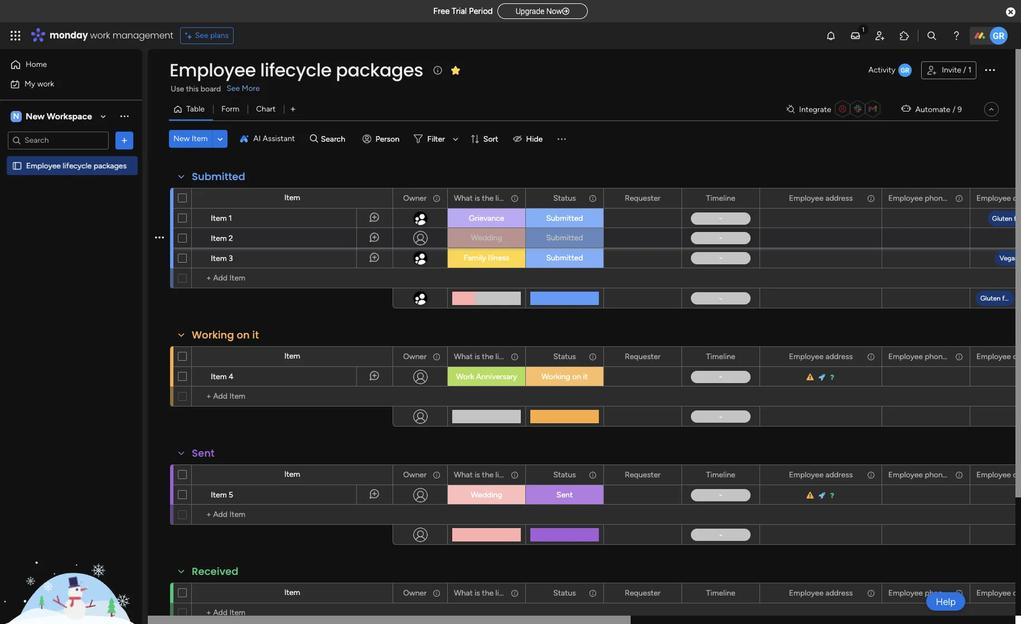 Task type: describe. For each thing, give the bounding box(es) containing it.
1 horizontal spatial employee lifecycle packages
[[170, 57, 423, 83]]

3 requester field from the top
[[622, 469, 664, 481]]

see plans
[[195, 31, 229, 40]]

sort button
[[466, 130, 505, 148]]

3 owner from the top
[[403, 470, 427, 479]]

2 address from the top
[[826, 352, 853, 361]]

use this board see more
[[171, 84, 260, 94]]

n
[[13, 111, 19, 121]]

4 address from the top
[[826, 588, 853, 598]]

ai assistant button
[[236, 130, 299, 148]]

4 employee phone number field from the top
[[886, 587, 976, 599]]

sent inside field
[[192, 446, 215, 460]]

new for new workspace
[[26, 111, 45, 121]]

menu image
[[556, 133, 567, 144]]

rocket image
[[819, 492, 827, 499]]

filter
[[427, 134, 445, 144]]

new item
[[173, 134, 208, 143]]

submitted inside field
[[192, 170, 245, 184]]

1 event? from the top
[[508, 193, 532, 203]]

new workspace
[[26, 111, 92, 121]]

Working on it field
[[189, 328, 262, 343]]

upgrade
[[516, 7, 545, 16]]

3 employee die from the top
[[977, 470, 1021, 479]]

illness
[[488, 253, 510, 263]]

employee phone number for 4th employee phone number field from the bottom of the page
[[889, 193, 976, 203]]

public board image
[[12, 160, 22, 171]]

Employee lifecycle packages field
[[167, 57, 426, 83]]

1 wedding from the top
[[471, 233, 502, 243]]

apps image
[[899, 30, 910, 41]]

integrate
[[799, 105, 832, 114]]

4 what from the top
[[454, 588, 473, 598]]

board
[[201, 84, 221, 94]]

question image for rocket image
[[830, 492, 835, 499]]

3 timeline from the top
[[706, 470, 736, 479]]

1 employee die field from the top
[[974, 192, 1021, 204]]

2 wedding from the top
[[471, 490, 502, 500]]

2 employee address from the top
[[789, 352, 853, 361]]

my work button
[[7, 75, 120, 93]]

hide
[[526, 134, 543, 144]]

dapulse integrations image
[[787, 105, 795, 114]]

4 life from the top
[[496, 588, 506, 598]]

automate
[[916, 105, 951, 114]]

1 the from the top
[[482, 193, 494, 203]]

1 employee address from the top
[[789, 193, 853, 203]]

home button
[[7, 56, 120, 74]]

4 employee die field from the top
[[974, 587, 1021, 599]]

4 employee address from the top
[[789, 588, 853, 598]]

number for 4th employee phone number field from the bottom of the page
[[949, 193, 976, 203]]

see plans button
[[180, 27, 234, 44]]

1 employee address field from the top
[[786, 192, 856, 204]]

2 timeline field from the top
[[704, 351, 738, 363]]

more
[[242, 84, 260, 93]]

select product image
[[10, 30, 21, 41]]

1 what is the life event? from the top
[[454, 193, 532, 203]]

4 timeline from the top
[[706, 588, 736, 598]]

1 owner field from the top
[[401, 192, 430, 204]]

use
[[171, 84, 184, 94]]

ai assistant
[[253, 134, 295, 143]]

1 is from the top
[[475, 193, 480, 203]]

4
[[229, 372, 234, 382]]

workspace image
[[11, 110, 22, 122]]

upgrade now link
[[497, 3, 588, 19]]

requester for first requester field from the bottom of the page
[[625, 588, 661, 598]]

employee phone number for second employee phone number field from the bottom
[[889, 470, 976, 479]]

monday
[[50, 29, 88, 42]]

rocket image
[[819, 374, 827, 381]]

3 address from the top
[[826, 470, 853, 479]]

see more link
[[225, 83, 261, 94]]

2 event? from the top
[[508, 352, 532, 361]]

dapulse close image
[[1006, 7, 1016, 18]]

help button
[[927, 592, 966, 611]]

1 timeline from the top
[[706, 193, 736, 203]]

4 requester field from the top
[[622, 587, 664, 599]]

arrow down image
[[449, 132, 462, 146]]

invite / 1
[[942, 65, 972, 75]]

anniversary
[[476, 372, 517, 382]]

4 owner field from the top
[[401, 587, 430, 599]]

free
[[433, 6, 450, 16]]

my
[[25, 79, 35, 88]]

1 requester field from the top
[[622, 192, 664, 204]]

1 status from the top
[[553, 193, 576, 203]]

working inside field
[[192, 328, 234, 342]]

2 the from the top
[[482, 352, 494, 361]]

4 what is the life event? field from the top
[[451, 587, 532, 599]]

4 status field from the top
[[551, 587, 579, 599]]

sort
[[484, 134, 498, 144]]

workspace options image
[[119, 111, 130, 122]]

3 life from the top
[[496, 470, 506, 479]]

gluten fre
[[992, 215, 1021, 223]]

workspace
[[47, 111, 92, 121]]

table button
[[169, 100, 213, 118]]

4 employee die from the top
[[977, 588, 1021, 598]]

new for new item
[[173, 134, 190, 143]]

1 address from the top
[[826, 193, 853, 203]]

2 is from the top
[[475, 352, 480, 361]]

employee phone number for 2nd employee phone number field from the top
[[889, 352, 976, 361]]

autopilot image
[[902, 102, 911, 116]]

gluten for gluten fre
[[992, 215, 1013, 223]]

3 employee die field from the top
[[974, 469, 1021, 481]]

employee phone number for 4th employee phone number field from the top
[[889, 588, 976, 598]]

trial
[[452, 6, 467, 16]]

requester for second requester field from the top of the page
[[625, 352, 661, 361]]

dapulse rightstroke image
[[562, 7, 570, 16]]

assistant
[[263, 134, 295, 143]]

question image for rocket icon
[[830, 374, 835, 381]]

invite
[[942, 65, 962, 75]]

/ for 1
[[964, 65, 967, 75]]

2 + add item text field from the top
[[197, 390, 388, 403]]

form
[[221, 104, 239, 114]]

phone for 4th employee phone number field from the top
[[925, 588, 947, 598]]

1 what from the top
[[454, 193, 473, 203]]

phone for second employee phone number field from the bottom
[[925, 470, 947, 479]]

9
[[958, 105, 962, 114]]

item 2
[[211, 234, 233, 243]]

1 + add item text field from the top
[[197, 272, 388, 285]]

4 event? from the top
[[508, 588, 532, 598]]

v2 search image
[[310, 133, 318, 145]]

4 status from the top
[[553, 588, 576, 598]]

working on it inside field
[[192, 328, 259, 342]]

item 1
[[211, 214, 232, 223]]

form button
[[213, 100, 248, 118]]

now
[[547, 7, 562, 16]]

Received field
[[189, 565, 241, 579]]

activity button
[[864, 61, 917, 79]]

3 timeline field from the top
[[704, 469, 738, 481]]

received
[[192, 565, 239, 578]]

/ for 9
[[953, 105, 956, 114]]

employee lifecycle packages inside list box
[[26, 161, 127, 170]]

5
[[229, 490, 233, 500]]

family
[[464, 253, 486, 263]]

1 vertical spatial 1
[[229, 214, 232, 223]]

1 timeline field from the top
[[704, 192, 738, 204]]

work for monday
[[90, 29, 110, 42]]

1 owner from the top
[[403, 193, 427, 203]]

work
[[456, 372, 474, 382]]

2 timeline from the top
[[706, 352, 736, 361]]

item 4
[[211, 372, 234, 382]]

warning image for rocket icon
[[807, 374, 815, 381]]

0 vertical spatial packages
[[336, 57, 423, 83]]

3 employee address from the top
[[789, 470, 853, 479]]

chart
[[256, 104, 276, 114]]

1 life from the top
[[496, 193, 506, 203]]

automate / 9
[[916, 105, 962, 114]]

it inside field
[[252, 328, 259, 342]]

fre
[[1014, 215, 1021, 223]]



Task type: vqa. For each thing, say whether or not it's contained in the screenshot.
To-do
no



Task type: locate. For each thing, give the bounding box(es) containing it.
4 requester from the top
[[625, 588, 661, 598]]

option
[[0, 156, 142, 158]]

1 vertical spatial working
[[542, 372, 571, 382]]

invite / 1 button
[[922, 61, 977, 79]]

invite members image
[[875, 30, 886, 41]]

4 is from the top
[[475, 588, 480, 598]]

2 status field from the top
[[551, 351, 579, 363]]

2 status from the top
[[553, 352, 576, 361]]

3 owner field from the top
[[401, 469, 430, 481]]

free trial period
[[433, 6, 493, 16]]

2 phone from the top
[[925, 352, 947, 361]]

/ inside button
[[964, 65, 967, 75]]

3 employee phone number field from the top
[[886, 469, 976, 481]]

management
[[113, 29, 173, 42]]

2 owner from the top
[[403, 352, 427, 361]]

home
[[26, 60, 47, 69]]

0 vertical spatial it
[[252, 328, 259, 342]]

the
[[482, 193, 494, 203], [482, 352, 494, 361], [482, 470, 494, 479], [482, 588, 494, 598]]

gluten left free
[[981, 294, 1001, 302]]

warning image left rocket image
[[807, 492, 815, 499]]

2 requester from the top
[[625, 352, 661, 361]]

0 vertical spatial sent
[[192, 446, 215, 460]]

1 horizontal spatial working on it
[[542, 372, 588, 382]]

0 vertical spatial employee lifecycle packages
[[170, 57, 423, 83]]

1 vertical spatial packages
[[94, 161, 127, 170]]

1 vertical spatial + add item text field
[[197, 390, 388, 403]]

Status field
[[551, 192, 579, 204], [551, 351, 579, 363], [551, 469, 579, 481], [551, 587, 579, 599]]

0 vertical spatial + add item text field
[[197, 272, 388, 285]]

employee phone number
[[889, 193, 976, 203], [889, 352, 976, 361], [889, 470, 976, 479], [889, 588, 976, 598]]

Employee address field
[[786, 192, 856, 204], [786, 351, 856, 363], [786, 469, 856, 481], [786, 587, 856, 599]]

1 vertical spatial new
[[173, 134, 190, 143]]

+ Add Item text field
[[197, 272, 388, 285], [197, 390, 388, 403], [197, 508, 388, 522]]

/
[[964, 65, 967, 75], [953, 105, 956, 114]]

Submitted field
[[189, 170, 248, 184]]

3 number from the top
[[949, 470, 976, 479]]

on
[[237, 328, 250, 342], [572, 372, 581, 382]]

1 vertical spatial warning image
[[807, 492, 815, 499]]

show board description image
[[431, 65, 445, 76]]

die
[[1013, 193, 1021, 203], [1013, 352, 1021, 361], [1013, 470, 1021, 479], [1013, 588, 1021, 598]]

column information image
[[510, 194, 519, 203], [867, 194, 876, 203], [867, 352, 876, 361], [432, 471, 441, 479], [867, 471, 876, 479], [510, 589, 519, 598]]

filter button
[[410, 130, 462, 148]]

status
[[553, 193, 576, 203], [553, 352, 576, 361], [553, 470, 576, 479], [553, 588, 576, 598]]

employee lifecycle packages down search in workspace field
[[26, 161, 127, 170]]

what
[[454, 193, 473, 203], [454, 352, 473, 361], [454, 470, 473, 479], [454, 588, 473, 598]]

life
[[496, 193, 506, 203], [496, 352, 506, 361], [496, 470, 506, 479], [496, 588, 506, 598]]

2 employee phone number field from the top
[[886, 351, 976, 363]]

1 vertical spatial see
[[227, 84, 240, 93]]

person button
[[358, 130, 406, 148]]

3 + add item text field from the top
[[197, 508, 388, 522]]

work anniversary
[[456, 372, 517, 382]]

employee
[[170, 57, 256, 83], [26, 161, 61, 170], [789, 193, 824, 203], [889, 193, 923, 203], [977, 193, 1011, 203], [789, 352, 824, 361], [889, 352, 923, 361], [977, 352, 1011, 361], [789, 470, 824, 479], [889, 470, 923, 479], [977, 470, 1011, 479], [789, 588, 824, 598], [889, 588, 923, 598], [977, 588, 1011, 598]]

0 horizontal spatial /
[[953, 105, 956, 114]]

employee inside employee lifecycle packages list box
[[26, 161, 61, 170]]

1 status field from the top
[[551, 192, 579, 204]]

Owner field
[[401, 192, 430, 204], [401, 351, 430, 363], [401, 469, 430, 481], [401, 587, 430, 599]]

remove from favorites image
[[450, 64, 461, 76]]

ai logo image
[[240, 134, 249, 143]]

packages
[[336, 57, 423, 83], [94, 161, 127, 170]]

notifications image
[[826, 30, 837, 41]]

item inside button
[[192, 134, 208, 143]]

phone for 4th employee phone number field from the bottom of the page
[[925, 193, 947, 203]]

free
[[1003, 294, 1015, 302]]

see left more
[[227, 84, 240, 93]]

activity
[[869, 65, 896, 75]]

plans
[[210, 31, 229, 40]]

2
[[229, 234, 233, 243]]

4 employee phone number from the top
[[889, 588, 976, 598]]

1 vertical spatial /
[[953, 105, 956, 114]]

0 vertical spatial see
[[195, 31, 208, 40]]

1 phone from the top
[[925, 193, 947, 203]]

0 vertical spatial work
[[90, 29, 110, 42]]

3 die from the top
[[1013, 470, 1021, 479]]

table
[[186, 104, 205, 114]]

+ Add Item text field
[[197, 606, 388, 620]]

employee lifecycle packages
[[170, 57, 423, 83], [26, 161, 127, 170]]

question image
[[830, 374, 835, 381], [830, 492, 835, 499]]

2 employee die field from the top
[[974, 351, 1021, 363]]

lifecycle up add view image on the top
[[260, 57, 332, 83]]

1 vertical spatial gluten
[[981, 294, 1001, 302]]

this
[[186, 84, 199, 94]]

grievance
[[469, 214, 504, 223]]

1 employee phone number from the top
[[889, 193, 976, 203]]

collapse board header image
[[987, 105, 996, 114]]

4 die from the top
[[1013, 588, 1021, 598]]

requester for fourth requester field from the bottom of the page
[[625, 193, 661, 203]]

ai
[[253, 134, 261, 143]]

monday work management
[[50, 29, 173, 42]]

chart button
[[248, 100, 284, 118]]

3
[[229, 254, 233, 263]]

is
[[475, 193, 480, 203], [475, 352, 480, 361], [475, 470, 480, 479], [475, 588, 480, 598]]

1 vertical spatial question image
[[830, 492, 835, 499]]

options image
[[983, 63, 997, 76], [432, 189, 440, 208], [510, 189, 518, 208], [954, 189, 962, 208], [432, 347, 440, 366], [510, 347, 518, 366], [588, 347, 596, 366], [432, 466, 440, 484], [510, 466, 518, 484], [954, 466, 962, 484], [432, 584, 440, 603], [588, 584, 596, 603], [866, 584, 874, 603], [954, 584, 962, 603]]

on inside field
[[237, 328, 250, 342]]

item 3
[[211, 254, 233, 263]]

1 right invite
[[969, 65, 972, 75]]

timeline
[[706, 193, 736, 203], [706, 352, 736, 361], [706, 470, 736, 479], [706, 588, 736, 598]]

upgrade now
[[516, 7, 562, 16]]

3 status field from the top
[[551, 469, 579, 481]]

options image
[[119, 135, 130, 146], [588, 189, 596, 208], [666, 189, 674, 208], [866, 189, 874, 208], [155, 225, 164, 251], [866, 347, 874, 366], [954, 347, 962, 366], [588, 466, 596, 484], [666, 466, 674, 484], [866, 466, 874, 484], [510, 584, 518, 603]]

Employee die field
[[974, 192, 1021, 204], [974, 351, 1021, 363], [974, 469, 1021, 481], [974, 587, 1021, 599]]

angle down image
[[218, 135, 223, 143]]

0 vertical spatial working on it
[[192, 328, 259, 342]]

1 horizontal spatial it
[[583, 372, 588, 382]]

new right n
[[26, 111, 45, 121]]

search everything image
[[927, 30, 938, 41]]

person
[[376, 134, 400, 144]]

4 owner from the top
[[403, 588, 427, 598]]

1 horizontal spatial packages
[[336, 57, 423, 83]]

0 vertical spatial lifecycle
[[260, 57, 332, 83]]

1 employee phone number field from the top
[[886, 192, 976, 204]]

1 inside invite / 1 button
[[969, 65, 972, 75]]

lottie animation image
[[0, 512, 142, 624]]

0 vertical spatial question image
[[830, 374, 835, 381]]

3 requester from the top
[[625, 470, 661, 479]]

4 timeline field from the top
[[704, 587, 738, 599]]

number for 2nd employee phone number field from the top
[[949, 352, 976, 361]]

3 is from the top
[[475, 470, 480, 479]]

lifecycle down search in workspace field
[[63, 161, 92, 170]]

number for second employee phone number field from the bottom
[[949, 470, 976, 479]]

work right my
[[37, 79, 54, 88]]

1 horizontal spatial see
[[227, 84, 240, 93]]

4 employee address field from the top
[[786, 587, 856, 599]]

new
[[26, 111, 45, 121], [173, 134, 190, 143]]

3 employee phone number from the top
[[889, 470, 976, 479]]

1 horizontal spatial sent
[[557, 490, 573, 500]]

employee die
[[977, 193, 1021, 203], [977, 352, 1021, 361], [977, 470, 1021, 479], [977, 588, 1021, 598]]

1 horizontal spatial lifecycle
[[260, 57, 332, 83]]

sent
[[192, 446, 215, 460], [557, 490, 573, 500]]

2 what is the life event? from the top
[[454, 352, 532, 361]]

1 horizontal spatial on
[[572, 372, 581, 382]]

Requester field
[[622, 192, 664, 204], [622, 351, 664, 363], [622, 469, 664, 481], [622, 587, 664, 599]]

0 horizontal spatial work
[[37, 79, 54, 88]]

requester
[[625, 193, 661, 203], [625, 352, 661, 361], [625, 470, 661, 479], [625, 588, 661, 598]]

2 number from the top
[[949, 352, 976, 361]]

0 horizontal spatial employee lifecycle packages
[[26, 161, 127, 170]]

what is the life event?
[[454, 193, 532, 203], [454, 352, 532, 361], [454, 470, 532, 479], [454, 588, 532, 598]]

0 horizontal spatial see
[[195, 31, 208, 40]]

warning image left rocket icon
[[807, 374, 815, 381]]

work inside button
[[37, 79, 54, 88]]

3 status from the top
[[553, 470, 576, 479]]

2 requester field from the top
[[622, 351, 664, 363]]

/ left 9
[[953, 105, 956, 114]]

0 horizontal spatial lifecycle
[[63, 161, 92, 170]]

gluten for gluten free
[[981, 294, 1001, 302]]

3 the from the top
[[482, 470, 494, 479]]

family illness
[[464, 253, 510, 263]]

Employee phone number field
[[886, 192, 976, 204], [886, 351, 976, 363], [886, 469, 976, 481], [886, 587, 976, 599]]

0 vertical spatial /
[[964, 65, 967, 75]]

3 what from the top
[[454, 470, 473, 479]]

gluten free
[[981, 294, 1015, 302]]

working on it
[[192, 328, 259, 342], [542, 372, 588, 382]]

3 phone from the top
[[925, 470, 947, 479]]

warning image
[[807, 374, 815, 381], [807, 492, 815, 499]]

requester for second requester field from the bottom
[[625, 470, 661, 479]]

1
[[969, 65, 972, 75], [229, 214, 232, 223]]

work right monday
[[90, 29, 110, 42]]

0 horizontal spatial packages
[[94, 161, 127, 170]]

4 number from the top
[[949, 588, 976, 598]]

workspace selection element
[[11, 110, 94, 123]]

2 owner field from the top
[[401, 351, 430, 363]]

1 horizontal spatial working
[[542, 372, 571, 382]]

2 warning image from the top
[[807, 492, 815, 499]]

1 vertical spatial work
[[37, 79, 54, 88]]

event?
[[508, 193, 532, 203], [508, 352, 532, 361], [508, 470, 532, 479], [508, 588, 532, 598]]

lifecycle inside list box
[[63, 161, 92, 170]]

warning image for rocket image
[[807, 492, 815, 499]]

1 vertical spatial lifecycle
[[63, 161, 92, 170]]

4 phone from the top
[[925, 588, 947, 598]]

3 employee address field from the top
[[786, 469, 856, 481]]

Search in workspace field
[[23, 134, 93, 147]]

0 vertical spatial 1
[[969, 65, 972, 75]]

Sent field
[[189, 446, 217, 461]]

owner
[[403, 193, 427, 203], [403, 352, 427, 361], [403, 470, 427, 479], [403, 588, 427, 598]]

1 employee die from the top
[[977, 193, 1021, 203]]

0 vertical spatial warning image
[[807, 374, 815, 381]]

employee address
[[789, 193, 853, 203], [789, 352, 853, 361], [789, 470, 853, 479], [789, 588, 853, 598]]

0 horizontal spatial new
[[26, 111, 45, 121]]

/ right invite
[[964, 65, 967, 75]]

Timeline field
[[704, 192, 738, 204], [704, 351, 738, 363], [704, 469, 738, 481], [704, 587, 738, 599]]

phone for 2nd employee phone number field from the top
[[925, 352, 947, 361]]

packages inside employee lifecycle packages list box
[[94, 161, 127, 170]]

it
[[252, 328, 259, 342], [583, 372, 588, 382]]

0 vertical spatial on
[[237, 328, 250, 342]]

Search field
[[318, 131, 352, 147]]

0 horizontal spatial working on it
[[192, 328, 259, 342]]

2 employee address field from the top
[[786, 351, 856, 363]]

vegan
[[1000, 254, 1019, 262]]

2 what is the life event? field from the top
[[451, 351, 532, 363]]

2 employee die from the top
[[977, 352, 1021, 361]]

0 horizontal spatial on
[[237, 328, 250, 342]]

0 horizontal spatial 1
[[229, 214, 232, 223]]

see inside use this board see more
[[227, 84, 240, 93]]

see inside button
[[195, 31, 208, 40]]

1 vertical spatial working on it
[[542, 372, 588, 382]]

1 question image from the top
[[830, 374, 835, 381]]

gluten
[[992, 215, 1013, 223], [981, 294, 1001, 302]]

1 what is the life event? field from the top
[[451, 192, 532, 204]]

lifecycle
[[260, 57, 332, 83], [63, 161, 92, 170]]

1 horizontal spatial new
[[173, 134, 190, 143]]

3 what is the life event? field from the top
[[451, 469, 532, 481]]

number for 4th employee phone number field from the top
[[949, 588, 976, 598]]

1 die from the top
[[1013, 193, 1021, 203]]

2 die from the top
[[1013, 352, 1021, 361]]

3 event? from the top
[[508, 470, 532, 479]]

0 horizontal spatial working
[[192, 328, 234, 342]]

0 horizontal spatial sent
[[192, 446, 215, 460]]

employee lifecycle packages up add view image on the top
[[170, 57, 423, 83]]

new inside the workspace selection element
[[26, 111, 45, 121]]

1 horizontal spatial /
[[964, 65, 967, 75]]

1 horizontal spatial work
[[90, 29, 110, 42]]

0 vertical spatial wedding
[[471, 233, 502, 243]]

lottie animation element
[[0, 512, 142, 624]]

period
[[469, 6, 493, 16]]

0 vertical spatial working
[[192, 328, 234, 342]]

1 requester from the top
[[625, 193, 661, 203]]

hide button
[[509, 130, 550, 148]]

0 vertical spatial new
[[26, 111, 45, 121]]

help image
[[951, 30, 962, 41]]

new inside button
[[173, 134, 190, 143]]

3 what is the life event? from the top
[[454, 470, 532, 479]]

see left plans
[[195, 31, 208, 40]]

0 horizontal spatial it
[[252, 328, 259, 342]]

greg robinson image
[[990, 27, 1008, 45]]

work for my
[[37, 79, 54, 88]]

What is the life event? field
[[451, 192, 532, 204], [451, 351, 532, 363], [451, 469, 532, 481], [451, 587, 532, 599]]

new item button
[[169, 130, 212, 148]]

1 horizontal spatial 1
[[969, 65, 972, 75]]

2 question image from the top
[[830, 492, 835, 499]]

item 5
[[211, 490, 233, 500]]

1 number from the top
[[949, 193, 976, 203]]

1 vertical spatial on
[[572, 372, 581, 382]]

2 what from the top
[[454, 352, 473, 361]]

1 vertical spatial wedding
[[471, 490, 502, 500]]

new down table button
[[173, 134, 190, 143]]

see
[[195, 31, 208, 40], [227, 84, 240, 93]]

0 vertical spatial gluten
[[992, 215, 1013, 223]]

submitted
[[192, 170, 245, 184], [546, 214, 583, 223], [546, 233, 583, 243], [546, 253, 583, 263]]

add view image
[[291, 105, 295, 114]]

1 vertical spatial sent
[[557, 490, 573, 500]]

gluten left fre
[[992, 215, 1013, 223]]

4 what is the life event? from the top
[[454, 588, 532, 598]]

1 warning image from the top
[[807, 374, 815, 381]]

4 the from the top
[[482, 588, 494, 598]]

1 up 2
[[229, 214, 232, 223]]

question image right rocket icon
[[830, 374, 835, 381]]

2 life from the top
[[496, 352, 506, 361]]

number
[[949, 193, 976, 203], [949, 352, 976, 361], [949, 470, 976, 479], [949, 588, 976, 598]]

question image right rocket image
[[830, 492, 835, 499]]

1 vertical spatial employee lifecycle packages
[[26, 161, 127, 170]]

inbox image
[[850, 30, 861, 41]]

column information image
[[432, 194, 441, 203], [589, 194, 597, 203], [955, 194, 964, 203], [432, 352, 441, 361], [510, 352, 519, 361], [589, 352, 597, 361], [955, 352, 964, 361], [510, 471, 519, 479], [589, 471, 597, 479], [955, 471, 964, 479], [432, 589, 441, 598], [589, 589, 597, 598], [867, 589, 876, 598], [955, 589, 964, 598]]

employee lifecycle packages list box
[[0, 154, 142, 326]]

2 vertical spatial + add item text field
[[197, 508, 388, 522]]

1 vertical spatial it
[[583, 372, 588, 382]]

help
[[936, 596, 956, 607]]

wedding
[[471, 233, 502, 243], [471, 490, 502, 500]]

item
[[192, 134, 208, 143], [284, 193, 300, 202], [211, 214, 227, 223], [211, 234, 227, 243], [211, 254, 227, 263], [284, 351, 300, 361], [211, 372, 227, 382], [284, 470, 300, 479], [211, 490, 227, 500], [284, 588, 300, 597]]

2 employee phone number from the top
[[889, 352, 976, 361]]

my work
[[25, 79, 54, 88]]

1 image
[[859, 23, 869, 35]]



